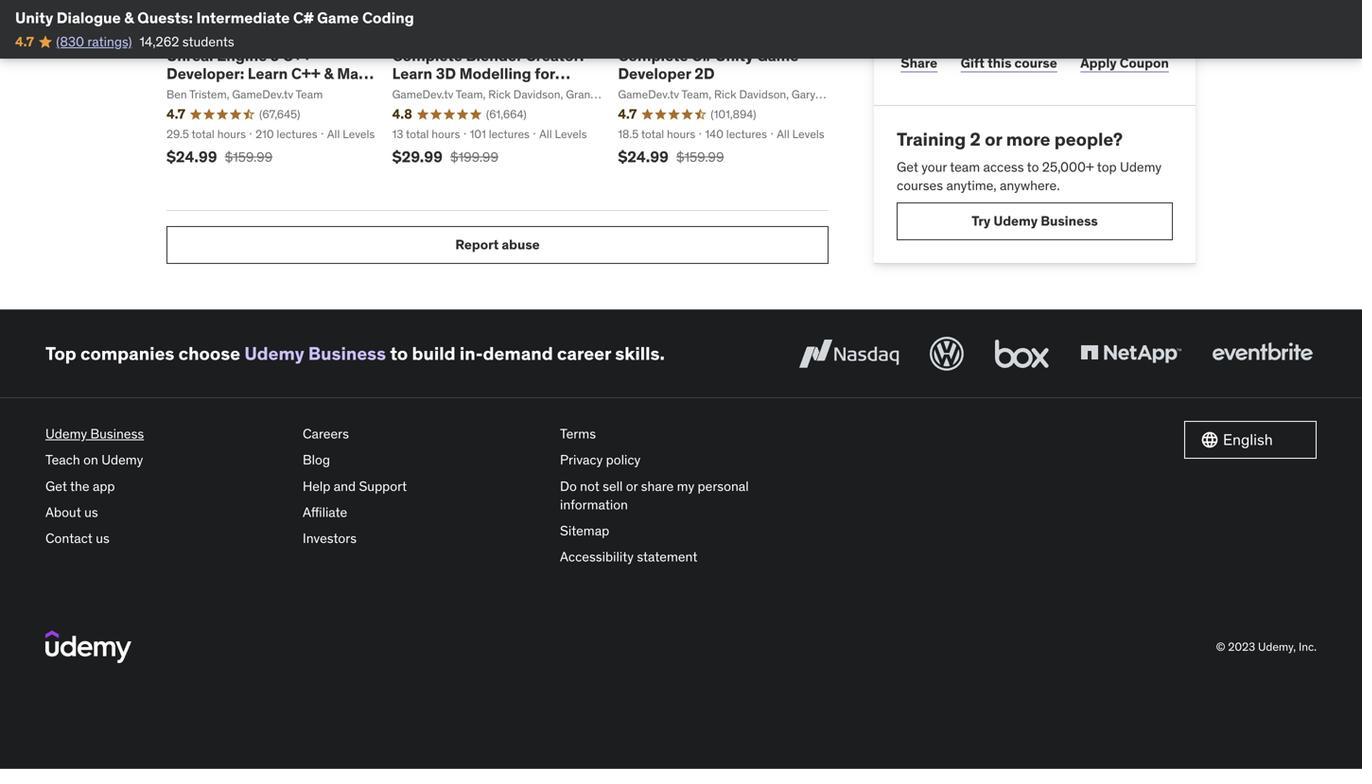 Task type: locate. For each thing, give the bounding box(es) containing it.
2 complete from the left
[[618, 46, 688, 65]]

team, down modelling
[[456, 87, 486, 102]]

0 horizontal spatial learn
[[248, 64, 288, 83]]

2 davidson, from the left
[[739, 87, 789, 102]]

1 vertical spatial unity
[[716, 46, 754, 65]]

or
[[985, 128, 1002, 151], [626, 478, 638, 495]]

&
[[124, 8, 134, 27], [324, 64, 334, 83]]

sitemap link
[[560, 518, 802, 544]]

levels down gary
[[793, 127, 825, 141]]

0 horizontal spatial levels
[[343, 127, 375, 141]]

or inside terms privacy policy do not sell or share my personal information sitemap accessibility statement
[[626, 478, 638, 495]]

1 levels from the left
[[343, 127, 375, 141]]

do not sell or share my personal information button
[[560, 473, 802, 518]]

1 vertical spatial udemy business link
[[45, 421, 288, 447]]

4.7 for unreal engine 5 c++ developer: learn c++ & make video games
[[167, 106, 185, 123]]

2 total from the left
[[406, 127, 429, 141]]

abuse
[[502, 236, 540, 253]]

udemy inside try udemy business link
[[994, 213, 1038, 230]]

demand
[[483, 342, 553, 365]]

0 horizontal spatial rick
[[489, 87, 511, 102]]

get up courses
[[897, 158, 919, 175]]

us right contact
[[96, 530, 110, 547]]

$24.99 down 18.5 total hours
[[618, 147, 669, 167]]

1 horizontal spatial $24.99
[[618, 147, 669, 167]]

or right 2
[[985, 128, 1002, 151]]

& up ratings)
[[124, 8, 134, 27]]

gamedev.tv down developer at the top of page
[[618, 87, 679, 102]]

1 learn from the left
[[248, 64, 288, 83]]

1 $159.99 from the left
[[225, 149, 273, 166]]

0 horizontal spatial davidson,
[[514, 87, 563, 102]]

all levels down gary
[[777, 127, 825, 141]]

or right sell
[[626, 478, 638, 495]]

0 horizontal spatial $24.99
[[167, 147, 217, 167]]

140 lectures
[[705, 127, 767, 141]]

to left the build
[[390, 342, 408, 365]]

complete up beginners
[[392, 46, 463, 65]]

apply coupon
[[1081, 55, 1169, 72]]

3 lectures from the left
[[726, 127, 767, 141]]

0 horizontal spatial &
[[124, 8, 134, 27]]

all for unreal engine 5 c++ developer: learn c++ & make video games
[[327, 127, 340, 141]]

2 team, from the left
[[682, 87, 712, 102]]

0 horizontal spatial to
[[390, 342, 408, 365]]

$159.99 down 210
[[225, 149, 273, 166]]

complete left 2d
[[618, 46, 688, 65]]

13 total hours
[[392, 127, 460, 141]]

1 horizontal spatial unity
[[716, 46, 754, 65]]

students
[[182, 33, 234, 50]]

4.7 up 18.5 at top left
[[618, 106, 637, 123]]

1 vertical spatial get
[[45, 478, 67, 495]]

1 horizontal spatial c#
[[692, 46, 712, 65]]

4.8
[[392, 106, 412, 123]]

1 vertical spatial &
[[324, 64, 334, 83]]

rick up (61,664)
[[489, 87, 511, 102]]

game up gary
[[757, 46, 799, 65]]

1 complete from the left
[[392, 46, 463, 65]]

0 horizontal spatial complete
[[392, 46, 463, 65]]

get left the
[[45, 478, 67, 495]]

complete inside complete blender creator: learn 3d modelling for beginners
[[392, 46, 463, 65]]

total right 18.5 at top left
[[641, 127, 664, 141]]

1 rick from the left
[[489, 87, 511, 102]]

1 total from the left
[[192, 127, 215, 141]]

$24.99 $159.99 down 18.5 total hours
[[618, 147, 724, 167]]

c++ right '5'
[[283, 46, 312, 65]]

intermediate
[[196, 8, 290, 27]]

101 lectures
[[470, 127, 530, 141]]

2 all levels from the left
[[539, 127, 587, 141]]

1 horizontal spatial all
[[539, 127, 552, 141]]

ben tristem, gamedev.tv team
[[167, 87, 323, 102]]

29.5 total hours
[[167, 127, 246, 141]]

2 horizontal spatial all levels
[[777, 127, 825, 141]]

pettie
[[618, 103, 648, 118]]

1 vertical spatial to
[[390, 342, 408, 365]]

1 horizontal spatial levels
[[555, 127, 587, 141]]

hours left 140
[[667, 127, 696, 141]]

accessibility
[[560, 548, 634, 565]]

unity left dialogue
[[15, 8, 53, 27]]

2 $24.99 $159.99 from the left
[[618, 147, 724, 167]]

levels down grant
[[555, 127, 587, 141]]

us
[[84, 504, 98, 521], [96, 530, 110, 547]]

1 vertical spatial business
[[308, 342, 386, 365]]

1 team, from the left
[[456, 87, 486, 102]]

2 $159.99 from the left
[[676, 149, 724, 166]]

1 horizontal spatial game
[[757, 46, 799, 65]]

2 $24.99 from the left
[[618, 147, 669, 167]]

learn inside unreal engine 5 c++ developer: learn c++ & make video games
[[248, 64, 288, 83]]

2 vertical spatial business
[[90, 425, 144, 442]]

2 horizontal spatial levels
[[793, 127, 825, 141]]

team, down 2d
[[682, 87, 712, 102]]

volkswagen image
[[926, 333, 968, 375]]

to inside training 2 or more people? get your team access to 25,000+ top udemy courses anytime, anywhere.
[[1027, 158, 1039, 175]]

$159.99 down 140
[[676, 149, 724, 166]]

gift this course
[[961, 55, 1058, 72]]

0 horizontal spatial total
[[192, 127, 215, 141]]

1 horizontal spatial hours
[[432, 127, 460, 141]]

2 horizontal spatial hours
[[667, 127, 696, 141]]

1 vertical spatial or
[[626, 478, 638, 495]]

team,
[[456, 87, 486, 102], [682, 87, 712, 102]]

lectures down 101894 reviews element
[[726, 127, 767, 141]]

$24.99 $159.99 for complete c# unity game developer 2d
[[618, 147, 724, 167]]

teach on udemy link
[[45, 447, 288, 473]]

us right about
[[84, 504, 98, 521]]

1 hours from the left
[[217, 127, 246, 141]]

udemy business link up get the app link
[[45, 421, 288, 447]]

1 horizontal spatial or
[[985, 128, 1002, 151]]

(830
[[56, 33, 84, 50]]

ratings)
[[87, 33, 132, 50]]

game left coding
[[317, 8, 359, 27]]

4.7 down the 'ben'
[[167, 106, 185, 123]]

udemy right top
[[1120, 158, 1162, 175]]

courses
[[897, 177, 943, 194]]

business
[[1041, 213, 1098, 230], [308, 342, 386, 365], [90, 425, 144, 442]]

2 all from the left
[[539, 127, 552, 141]]

get inside training 2 or more people? get your team access to 25,000+ top udemy courses anytime, anywhere.
[[897, 158, 919, 175]]

1 vertical spatial us
[[96, 530, 110, 547]]

creator:
[[526, 46, 584, 65]]

2 horizontal spatial all
[[777, 127, 790, 141]]

udemy,
[[1258, 640, 1296, 654]]

udemy right try
[[994, 213, 1038, 230]]

c++
[[283, 46, 312, 65], [291, 64, 321, 83]]

gamedev.tv inside complete c# unity game developer 2d gamedev.tv team, rick davidson, gary pettie
[[618, 87, 679, 102]]

choose
[[178, 342, 240, 365]]

1 horizontal spatial get
[[897, 158, 919, 175]]

lectures down 61664 reviews element
[[489, 127, 530, 141]]

gary
[[792, 87, 816, 102]]

1 horizontal spatial $159.99
[[676, 149, 724, 166]]

0 horizontal spatial game
[[317, 8, 359, 27]]

0 vertical spatial get
[[897, 158, 919, 175]]

game
[[317, 8, 359, 27], [757, 46, 799, 65]]

top
[[1097, 158, 1117, 175]]

careers blog help and support affiliate investors
[[303, 425, 407, 547]]

all right 210 lectures
[[327, 127, 340, 141]]

0 horizontal spatial or
[[626, 478, 638, 495]]

english button
[[1185, 421, 1317, 459]]

1 horizontal spatial gamedev.tv
[[392, 87, 453, 102]]

sitemap
[[560, 522, 609, 539]]

hours left 210
[[217, 127, 246, 141]]

0 horizontal spatial get
[[45, 478, 67, 495]]

video
[[167, 82, 208, 101]]

training
[[897, 128, 966, 151]]

get for training
[[897, 158, 919, 175]]

apply coupon button
[[1077, 45, 1173, 82]]

statement
[[637, 548, 698, 565]]

contact us link
[[45, 526, 288, 552]]

0 horizontal spatial lectures
[[277, 127, 318, 141]]

$159.99
[[225, 149, 273, 166], [676, 149, 724, 166]]

levels left "13"
[[343, 127, 375, 141]]

abbitt
[[392, 103, 424, 118]]

1 horizontal spatial learn
[[392, 64, 433, 83]]

1 horizontal spatial &
[[324, 64, 334, 83]]

210
[[256, 127, 274, 141]]

0 horizontal spatial $24.99 $159.99
[[167, 147, 273, 167]]

get inside udemy business teach on udemy get the app about us contact us
[[45, 478, 67, 495]]

0 horizontal spatial hours
[[217, 127, 246, 141]]

affiliate
[[303, 504, 347, 521]]

complete blender creator: learn 3d modelling for beginners
[[392, 46, 584, 101]]

learn up ben tristem, gamedev.tv team
[[248, 64, 288, 83]]

1 horizontal spatial team,
[[682, 87, 712, 102]]

rick
[[489, 87, 511, 102], [714, 87, 737, 102]]

0 vertical spatial unity
[[15, 8, 53, 27]]

$24.99 $159.99 down 29.5 total hours
[[167, 147, 273, 167]]

& left make
[[324, 64, 334, 83]]

1 all levels from the left
[[327, 127, 375, 141]]

udemy business link up careers
[[244, 342, 386, 365]]

0 horizontal spatial $159.99
[[225, 149, 273, 166]]

unreal engine 5 c++ developer: learn c++ & make video games link
[[167, 46, 376, 101]]

all right 101 lectures
[[539, 127, 552, 141]]

netapp image
[[1077, 333, 1186, 375]]

0 horizontal spatial all
[[327, 127, 340, 141]]

the
[[70, 478, 89, 495]]

learn left 3d
[[392, 64, 433, 83]]

complete inside complete c# unity game developer 2d gamedev.tv team, rick davidson, gary pettie
[[618, 46, 688, 65]]

unreal
[[167, 46, 213, 65]]

your
[[922, 158, 947, 175]]

udemy
[[1120, 158, 1162, 175], [994, 213, 1038, 230], [244, 342, 304, 365], [45, 425, 87, 442], [101, 452, 143, 469]]

for
[[535, 64, 555, 83]]

business up on
[[90, 425, 144, 442]]

2 horizontal spatial total
[[641, 127, 664, 141]]

4.7 left (830
[[15, 33, 34, 50]]

dialogue
[[57, 8, 121, 27]]

more
[[1006, 128, 1051, 151]]

1 horizontal spatial to
[[1027, 158, 1039, 175]]

2 levels from the left
[[555, 127, 587, 141]]

3 all levels from the left
[[777, 127, 825, 141]]

gamedev.tv up (67,645)
[[232, 87, 293, 102]]

business down anywhere.
[[1041, 213, 1098, 230]]

$24.99 down 29.5 at the top left of the page
[[167, 147, 217, 167]]

developer:
[[167, 64, 244, 83]]

1 horizontal spatial $24.99 $159.99
[[618, 147, 724, 167]]

lectures for modelling
[[489, 127, 530, 141]]

0 vertical spatial &
[[124, 8, 134, 27]]

complete c# unity game developer 2d gamedev.tv team, rick davidson, gary pettie
[[618, 46, 816, 118]]

c# right 'intermediate'
[[293, 8, 314, 27]]

do
[[560, 478, 577, 495]]

0 vertical spatial or
[[985, 128, 1002, 151]]

0 vertical spatial us
[[84, 504, 98, 521]]

2 rick from the left
[[714, 87, 737, 102]]

davidson, down for
[[514, 87, 563, 102]]

2 horizontal spatial gamedev.tv
[[618, 87, 679, 102]]

affiliate link
[[303, 499, 545, 526]]

2 horizontal spatial lectures
[[726, 127, 767, 141]]

report abuse button
[[167, 226, 829, 264]]

2 gamedev.tv from the left
[[392, 87, 453, 102]]

0 horizontal spatial business
[[90, 425, 144, 442]]

0 horizontal spatial all levels
[[327, 127, 375, 141]]

3 gamedev.tv from the left
[[618, 87, 679, 102]]

1 horizontal spatial rick
[[714, 87, 737, 102]]

davidson, up the (101,894)
[[739, 87, 789, 102]]

report
[[455, 236, 499, 253]]

0 horizontal spatial team,
[[456, 87, 486, 102]]

0 horizontal spatial c#
[[293, 8, 314, 27]]

1 horizontal spatial davidson,
[[739, 87, 789, 102]]

$24.99 $159.99
[[167, 147, 273, 167], [618, 147, 724, 167]]

about
[[45, 504, 81, 521]]

business up careers
[[308, 342, 386, 365]]

all levels down grant
[[539, 127, 587, 141]]

nasdaq image
[[795, 333, 904, 375]]

1 $24.99 $159.99 from the left
[[167, 147, 273, 167]]

blog
[[303, 452, 330, 469]]

c# right developer at the top of page
[[692, 46, 712, 65]]

1 horizontal spatial lectures
[[489, 127, 530, 141]]

$159.99 for complete c# unity game developer 2d
[[676, 149, 724, 166]]

gamedev.tv up abbitt
[[392, 87, 453, 102]]

udemy right on
[[101, 452, 143, 469]]

1 davidson, from the left
[[514, 87, 563, 102]]

1 gamedev.tv from the left
[[232, 87, 293, 102]]

teach
[[45, 452, 80, 469]]

1 horizontal spatial complete
[[618, 46, 688, 65]]

0 vertical spatial to
[[1027, 158, 1039, 175]]

1 all from the left
[[327, 127, 340, 141]]

0 horizontal spatial gamedev.tv
[[232, 87, 293, 102]]

coding
[[362, 8, 414, 27]]

access
[[983, 158, 1024, 175]]

udemy up teach
[[45, 425, 87, 442]]

total right "13"
[[406, 127, 429, 141]]

0 vertical spatial business
[[1041, 213, 1098, 230]]

2 horizontal spatial 4.7
[[618, 106, 637, 123]]

1 lectures from the left
[[277, 127, 318, 141]]

1 vertical spatial game
[[757, 46, 799, 65]]

all levels left "13"
[[327, 127, 375, 141]]

udemy right choose
[[244, 342, 304, 365]]

2
[[970, 128, 981, 151]]

1 horizontal spatial business
[[308, 342, 386, 365]]

1 $24.99 from the left
[[167, 147, 217, 167]]

rick up the (101,894)
[[714, 87, 737, 102]]

$24.99 for complete c# unity game developer 2d
[[618, 147, 669, 167]]

2 hours from the left
[[432, 127, 460, 141]]

to up anywhere.
[[1027, 158, 1039, 175]]

report abuse
[[455, 236, 540, 253]]

lectures down 67645 reviews element
[[277, 127, 318, 141]]

1 horizontal spatial all levels
[[539, 127, 587, 141]]

1 vertical spatial c#
[[692, 46, 712, 65]]

unity right 2d
[[716, 46, 754, 65]]

learn
[[248, 64, 288, 83], [392, 64, 433, 83]]

0 vertical spatial game
[[317, 8, 359, 27]]

1 horizontal spatial 4.7
[[167, 106, 185, 123]]

0 horizontal spatial unity
[[15, 8, 53, 27]]

hours up the $29.99 $199.99
[[432, 127, 460, 141]]

1 horizontal spatial total
[[406, 127, 429, 141]]

learn inside complete blender creator: learn 3d modelling for beginners
[[392, 64, 433, 83]]

101894 reviews element
[[711, 106, 756, 122]]

on
[[83, 452, 98, 469]]

all right '140 lectures'
[[777, 127, 790, 141]]

total right 29.5 at the top left of the page
[[192, 127, 215, 141]]

2 lectures from the left
[[489, 127, 530, 141]]

2 learn from the left
[[392, 64, 433, 83]]

$24.99
[[167, 147, 217, 167], [618, 147, 669, 167]]



Task type: describe. For each thing, give the bounding box(es) containing it.
3 total from the left
[[641, 127, 664, 141]]

help and support link
[[303, 473, 545, 499]]

information
[[560, 496, 628, 513]]

beginners
[[392, 82, 466, 101]]

careers link
[[303, 421, 545, 447]]

training 2 or more people? get your team access to 25,000+ top udemy courses anytime, anywhere.
[[897, 128, 1162, 194]]

team
[[950, 158, 980, 175]]

english
[[1223, 430, 1273, 449]]

levels for complete blender creator: learn 3d modelling for beginners
[[555, 127, 587, 141]]

careers
[[303, 425, 349, 442]]

unreal engine 5 c++ developer: learn c++ & make video games
[[167, 46, 376, 101]]

rick inside complete c# unity game developer 2d gamedev.tv team, rick davidson, gary pettie
[[714, 87, 737, 102]]

skills.
[[615, 342, 665, 365]]

blender
[[466, 46, 522, 65]]

davidson, inside complete c# unity game developer 2d gamedev.tv team, rick davidson, gary pettie
[[739, 87, 789, 102]]

levels for unreal engine 5 c++ developer: learn c++ & make video games
[[343, 127, 375, 141]]

business inside udemy business teach on udemy get the app about us contact us
[[90, 425, 144, 442]]

terms privacy policy do not sell or share my personal information sitemap accessibility statement
[[560, 425, 749, 565]]

140
[[705, 127, 724, 141]]

game inside complete c# unity game developer 2d gamedev.tv team, rick davidson, gary pettie
[[757, 46, 799, 65]]

complete for 3d
[[392, 46, 463, 65]]

box image
[[991, 333, 1054, 375]]

5
[[270, 46, 279, 65]]

udemy inside training 2 or more people? get your team access to 25,000+ top udemy courses anytime, anywhere.
[[1120, 158, 1162, 175]]

app
[[93, 478, 115, 495]]

team, inside gamedev.tv team, rick davidson, grant abbitt
[[456, 87, 486, 102]]

share
[[901, 55, 938, 72]]

complete for developer
[[618, 46, 688, 65]]

or inside training 2 or more people? get your team access to 25,000+ top udemy courses anytime, anywhere.
[[985, 128, 1002, 151]]

tristem,
[[189, 87, 229, 102]]

privacy policy link
[[560, 447, 802, 473]]

$29.99
[[392, 147, 443, 167]]

team, inside complete c# unity game developer 2d gamedev.tv team, rick davidson, gary pettie
[[682, 87, 712, 102]]

unity inside complete c# unity game developer 2d gamedev.tv team, rick davidson, gary pettie
[[716, 46, 754, 65]]

try udemy business
[[972, 213, 1098, 230]]

3 levels from the left
[[793, 127, 825, 141]]

hours for 3d
[[432, 127, 460, 141]]

grant
[[566, 87, 595, 102]]

team
[[296, 87, 323, 102]]

(101,894)
[[711, 107, 756, 122]]

14,262 students
[[140, 33, 234, 50]]

$29.99 $199.99
[[392, 147, 499, 167]]

& inside unreal engine 5 c++ developer: learn c++ & make video games
[[324, 64, 334, 83]]

career
[[557, 342, 611, 365]]

top companies choose udemy business to build in-demand career skills.
[[45, 342, 665, 365]]

eventbrite image
[[1208, 333, 1317, 375]]

about us link
[[45, 499, 288, 526]]

davidson, inside gamedev.tv team, rick davidson, grant abbitt
[[514, 87, 563, 102]]

top
[[45, 342, 76, 365]]

help
[[303, 478, 331, 495]]

people?
[[1055, 128, 1123, 151]]

0 horizontal spatial 4.7
[[15, 33, 34, 50]]

3 hours from the left
[[667, 127, 696, 141]]

0 vertical spatial c#
[[293, 8, 314, 27]]

all levels for complete blender creator: learn 3d modelling for beginners
[[539, 127, 587, 141]]

support
[[359, 478, 407, 495]]

hours for developer:
[[217, 127, 246, 141]]

and
[[334, 478, 356, 495]]

210 lectures
[[256, 127, 318, 141]]

games
[[211, 82, 261, 101]]

engine
[[217, 46, 267, 65]]

companies
[[80, 342, 174, 365]]

67645 reviews element
[[259, 106, 300, 122]]

developer
[[618, 64, 691, 83]]

terms link
[[560, 421, 802, 447]]

all for complete blender creator: learn 3d modelling for beginners
[[539, 127, 552, 141]]

contact
[[45, 530, 93, 547]]

2d
[[695, 64, 715, 83]]

total for complete blender creator: learn 3d modelling for beginners
[[406, 127, 429, 141]]

c++ up team
[[291, 64, 321, 83]]

$24.99 for unreal engine 5 c++ developer: learn c++ & make video games
[[167, 147, 217, 167]]

gift this course link
[[957, 45, 1062, 82]]

my
[[677, 478, 695, 495]]

$24.99 $159.99 for unreal engine 5 c++ developer: learn c++ & make video games
[[167, 147, 273, 167]]

not
[[580, 478, 600, 495]]

blog link
[[303, 447, 545, 473]]

18.5 total hours
[[618, 127, 696, 141]]

udemy business teach on udemy get the app about us contact us
[[45, 425, 144, 547]]

course
[[1015, 55, 1058, 72]]

try udemy business link
[[897, 203, 1173, 240]]

25,000+
[[1042, 158, 1094, 175]]

investors
[[303, 530, 357, 547]]

total for unreal engine 5 c++ developer: learn c++ & make video games
[[192, 127, 215, 141]]

c# inside complete c# unity game developer 2d gamedev.tv team, rick davidson, gary pettie
[[692, 46, 712, 65]]

in-
[[460, 342, 483, 365]]

quests:
[[137, 8, 193, 27]]

rick inside gamedev.tv team, rick davidson, grant abbitt
[[489, 87, 511, 102]]

unity dialogue & quests: intermediate c# game coding
[[15, 8, 414, 27]]

61664 reviews element
[[486, 106, 527, 122]]

gamedev.tv inside gamedev.tv team, rick davidson, grant abbitt
[[392, 87, 453, 102]]

investors link
[[303, 526, 545, 552]]

2 horizontal spatial business
[[1041, 213, 1098, 230]]

accessibility statement link
[[560, 544, 802, 570]]

3 all from the left
[[777, 127, 790, 141]]

101
[[470, 127, 486, 141]]

share button
[[897, 45, 942, 82]]

4.7 for complete c# unity game developer 2d
[[618, 106, 637, 123]]

©
[[1216, 640, 1226, 654]]

terms
[[560, 425, 596, 442]]

share
[[641, 478, 674, 495]]

small image
[[1201, 431, 1220, 450]]

anywhere.
[[1000, 177, 1060, 194]]

(61,664)
[[486, 107, 527, 122]]

0 vertical spatial udemy business link
[[244, 342, 386, 365]]

29.5
[[167, 127, 189, 141]]

get for udemy
[[45, 478, 67, 495]]

complete c# unity game developer 2d link
[[618, 46, 799, 83]]

$159.99 for unreal engine 5 c++ developer: learn c++ & make video games
[[225, 149, 273, 166]]

all levels for unreal engine 5 c++ developer: learn c++ & make video games
[[327, 127, 375, 141]]

lectures for learn
[[277, 127, 318, 141]]

2023
[[1228, 640, 1256, 654]]

policy
[[606, 452, 641, 469]]

coupon
[[1120, 55, 1169, 72]]

© 2023 udemy, inc.
[[1216, 640, 1317, 654]]

udemy image
[[45, 631, 132, 663]]

(67,645)
[[259, 107, 300, 122]]



Task type: vqa. For each thing, say whether or not it's contained in the screenshot.
Learn
yes



